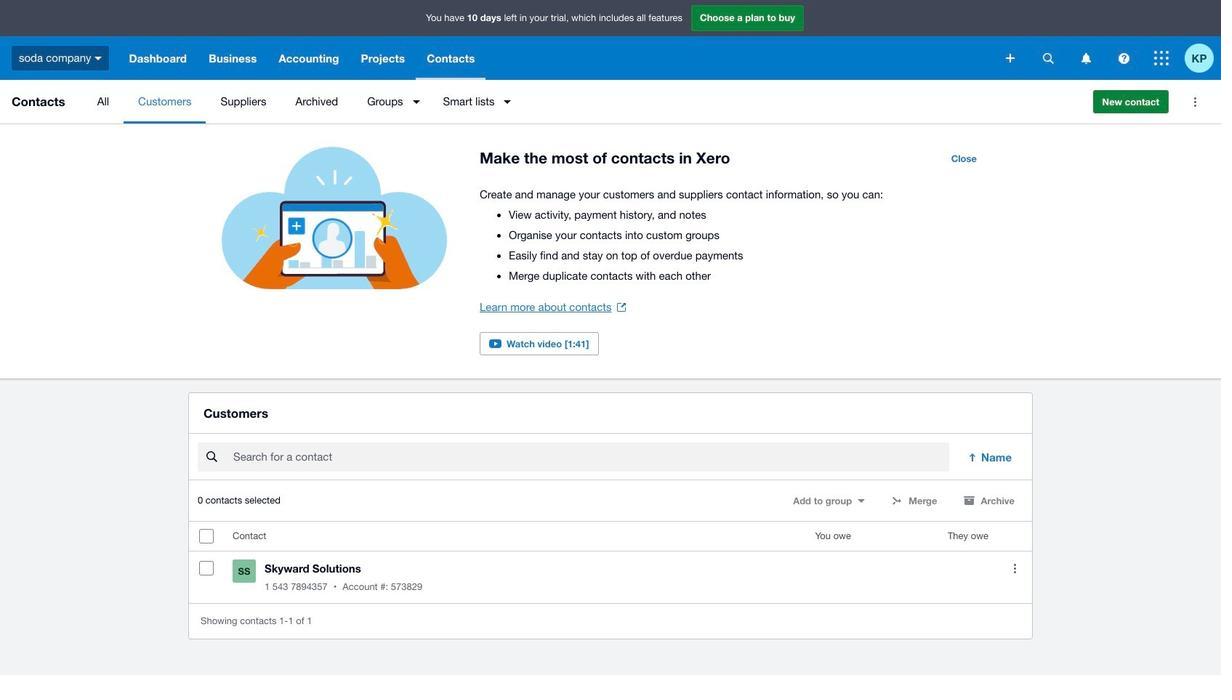 Task type: locate. For each thing, give the bounding box(es) containing it.
svg image
[[95, 57, 102, 60]]

svg image
[[1155, 51, 1169, 65], [1043, 53, 1054, 64], [1082, 53, 1091, 64], [1119, 53, 1130, 64], [1006, 54, 1015, 63]]

menu
[[83, 80, 1082, 124]]

banner
[[0, 0, 1222, 80]]



Task type: vqa. For each thing, say whether or not it's contained in the screenshot.
a to the right
no



Task type: describe. For each thing, give the bounding box(es) containing it.
Search for a contact field
[[232, 444, 950, 471]]

actions menu image
[[1181, 87, 1210, 116]]

contact list table element
[[189, 522, 1033, 604]]



